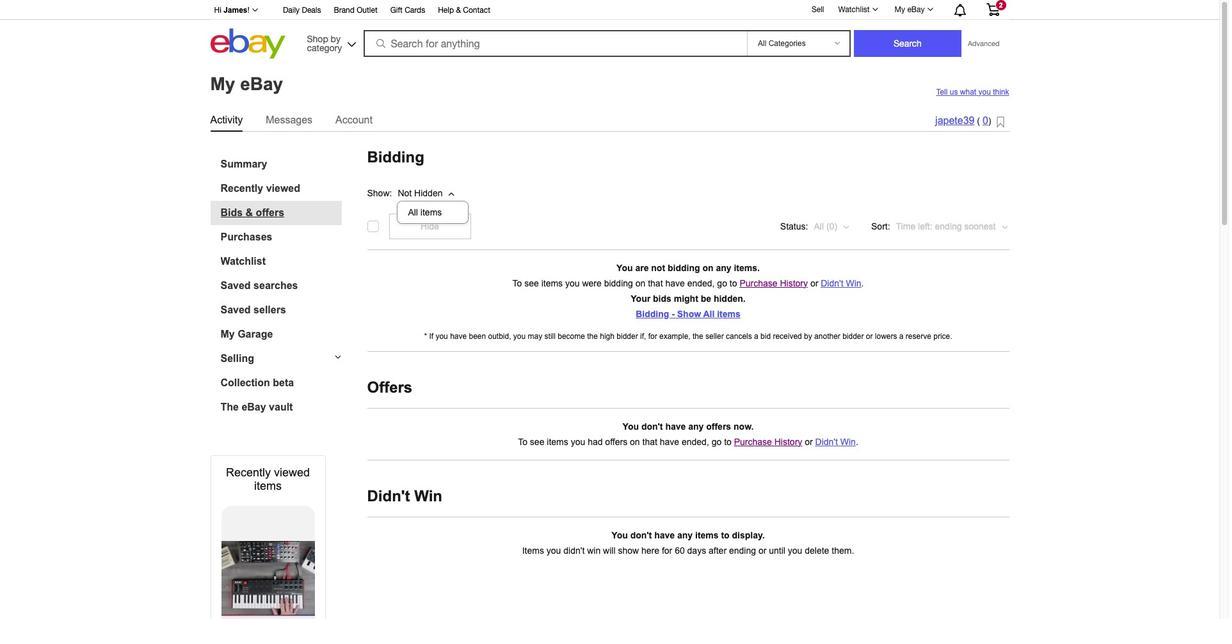 Task type: describe. For each thing, give the bounding box(es) containing it.
time
[[896, 221, 916, 231]]

you for show
[[612, 530, 628, 541]]

status: all (0)
[[780, 221, 838, 231]]

my ebay link
[[888, 2, 939, 17]]

collection beta
[[221, 377, 294, 388]]

all inside you are not bidding on any items. to see items you were bidding on that have ended, go to purchase history or didn't win . your bids might be hidden. bidding - show all items
[[703, 309, 715, 319]]

& for offers
[[246, 207, 253, 218]]

gift cards
[[390, 6, 425, 15]]

purchase history link for you are not bidding on any items.
[[740, 278, 808, 288]]

recently for recently viewed
[[221, 183, 263, 194]]

don't for that
[[642, 422, 663, 432]]

cancels
[[726, 332, 752, 341]]

recently viewed
[[221, 183, 300, 194]]

win
[[587, 546, 601, 556]]

daily
[[283, 6, 300, 15]]

you are not bidding on any items. to see items you were bidding on that have ended, go to purchase history or didn't win . your bids might be hidden. bidding - show all items
[[513, 263, 864, 319]]

now.
[[734, 422, 754, 432]]

viewed for recently viewed items
[[274, 466, 310, 479]]

might
[[674, 294, 698, 304]]

bids & offers link
[[221, 207, 342, 219]]

-
[[672, 309, 675, 319]]

hide
[[421, 221, 439, 231]]

think
[[993, 87, 1009, 96]]

on inside you don't have any offers now. to see items you had offers on that have ended, go to purchase history or didn't win .
[[630, 437, 640, 447]]

account navigation
[[207, 0, 1009, 20]]

are
[[635, 263, 649, 273]]

to inside you are not bidding on any items. to see items you were bidding on that have ended, go to purchase history or didn't win . your bids might be hidden. bidding - show all items
[[513, 278, 522, 288]]

activity link
[[210, 112, 243, 128]]

my ebay main content
[[5, 62, 1215, 620]]

0
[[983, 116, 989, 126]]

1 horizontal spatial offers
[[605, 437, 628, 447]]

price.
[[934, 332, 952, 341]]

been
[[469, 332, 486, 341]]

tell
[[936, 87, 948, 96]]

1 horizontal spatial ending
[[935, 221, 962, 231]]

watchlist for topmost watchlist link
[[838, 5, 870, 14]]

didn't inside you are not bidding on any items. to see items you were bidding on that have ended, go to purchase history or didn't win . your bids might be hidden. bidding - show all items
[[821, 278, 844, 288]]

messages link
[[266, 112, 313, 128]]

have inside you are not bidding on any items. to see items you were bidding on that have ended, go to purchase history or didn't win . your bids might be hidden. bidding - show all items
[[666, 278, 685, 288]]

for for example,
[[648, 332, 657, 341]]

status:
[[780, 221, 808, 231]]

saved for saved searches
[[221, 280, 251, 291]]

1 vertical spatial offers
[[706, 422, 731, 432]]

that inside you are not bidding on any items. to see items you were bidding on that have ended, go to purchase history or didn't win . your bids might be hidden. bidding - show all items
[[648, 278, 663, 288]]

you inside you are not bidding on any items. to see items you were bidding on that have ended, go to purchase history or didn't win . your bids might be hidden. bidding - show all items
[[565, 278, 580, 288]]

you for bidding
[[617, 263, 633, 273]]

here
[[642, 546, 660, 556]]

if
[[429, 332, 434, 341]]

summary link
[[221, 158, 342, 170]]

didn't inside you don't have any offers now. to see items you had offers on that have ended, go to purchase history or didn't win .
[[815, 437, 838, 447]]

go inside you are not bidding on any items. to see items you were bidding on that have ended, go to purchase history or didn't win . your bids might be hidden. bidding - show all items
[[717, 278, 727, 288]]

tell us what you think
[[936, 87, 1009, 96]]

the ebay vault
[[221, 402, 293, 413]]

will
[[603, 546, 616, 556]]

items inside you don't have any offers now. to see items you had offers on that have ended, go to purchase history or didn't win .
[[547, 437, 568, 447]]

us
[[950, 87, 958, 96]]

or inside you are not bidding on any items. to see items you were bidding on that have ended, go to purchase history or didn't win . your bids might be hidden. bidding - show all items
[[811, 278, 819, 288]]

0 link
[[983, 116, 989, 126]]

hidden.
[[714, 294, 746, 304]]

or inside you don't have any items to display. items you didn't win will show here for 60 days after ending or until you delete them.
[[759, 546, 767, 556]]

sell
[[812, 5, 824, 14]]

activity
[[210, 114, 243, 125]]

didn't win link for you are not bidding on any items.
[[821, 278, 862, 288]]

after
[[709, 546, 727, 556]]

my garage link
[[221, 329, 342, 340]]

offers
[[367, 379, 412, 396]]

my ebay inside account navigation
[[895, 5, 925, 14]]

you for on
[[623, 422, 639, 432]]

0 vertical spatial offers
[[256, 207, 284, 218]]

high
[[600, 332, 615, 341]]

saved sellers
[[221, 304, 286, 315]]

cards
[[405, 6, 425, 15]]

hi james !
[[214, 6, 250, 15]]

soonest
[[965, 221, 996, 231]]

make this page your my ebay homepage image
[[997, 116, 1004, 128]]

you inside you don't have any offers now. to see items you had offers on that have ended, go to purchase history or didn't win .
[[571, 437, 585, 447]]

you right what
[[979, 87, 991, 96]]

selling
[[221, 353, 254, 364]]

not
[[651, 263, 665, 273]]

& for contact
[[456, 6, 461, 15]]

2 vertical spatial didn't
[[367, 488, 410, 505]]

1 vertical spatial bidding
[[604, 278, 633, 288]]

2
[[999, 1, 1003, 9]]

messages
[[266, 114, 313, 125]]

vault
[[269, 402, 293, 413]]

1 vertical spatial ebay
[[240, 74, 283, 94]]

purchases
[[221, 231, 272, 242]]

deals
[[302, 6, 321, 15]]

you don't have any items to display. items you didn't win will show here for 60 days after ending or until you delete them.
[[522, 530, 854, 556]]

didn't win
[[367, 488, 442, 505]]

you right if on the left of the page
[[436, 332, 448, 341]]

any inside you are not bidding on any items. to see items you were bidding on that have ended, go to purchase history or didn't win . your bids might be hidden. bidding - show all items
[[716, 263, 732, 273]]

(0)
[[827, 221, 838, 231]]

bids
[[653, 294, 672, 304]]

1 bidder from the left
[[617, 332, 638, 341]]

account
[[336, 114, 373, 125]]

time left: ending soonest button
[[896, 214, 1009, 239]]

purchase history link for you don't have any offers now.
[[734, 437, 802, 447]]

any for items
[[677, 530, 693, 541]]

(
[[977, 116, 980, 126]]

by inside my ebay main content
[[804, 332, 812, 341]]

items inside you don't have any items to display. items you didn't win will show here for 60 days after ending or until you delete them.
[[695, 530, 719, 541]]

sort:
[[871, 221, 890, 231]]

hide button
[[389, 214, 471, 239]]

your
[[631, 294, 651, 304]]

purchase inside you don't have any offers now. to see items you had offers on that have ended, go to purchase history or didn't win .
[[734, 437, 772, 447]]

left:
[[918, 221, 933, 231]]

reserve
[[906, 332, 932, 341]]

not
[[398, 188, 412, 199]]

the ebay vault link
[[221, 402, 342, 413]]

another
[[815, 332, 841, 341]]

hidden
[[414, 188, 443, 199]]

you left didn't at left bottom
[[547, 546, 561, 556]]

not hidden button
[[397, 178, 469, 203]]

items
[[522, 546, 544, 556]]

advanced
[[968, 40, 1000, 47]]

recently viewed link
[[221, 183, 342, 194]]

purchases link
[[221, 231, 342, 243]]

saved searches
[[221, 280, 298, 291]]

the
[[221, 402, 239, 413]]

shop by category banner
[[207, 0, 1009, 62]]

bids
[[221, 207, 243, 218]]

all items
[[408, 208, 442, 218]]

0 horizontal spatial bidding
[[367, 148, 424, 166]]

. inside you are not bidding on any items. to see items you were bidding on that have ended, go to purchase history or didn't win . your bids might be hidden. bidding - show all items
[[862, 278, 864, 288]]

2 a from the left
[[900, 332, 904, 341]]

!
[[248, 6, 250, 15]]

win inside you are not bidding on any items. to see items you were bidding on that have ended, go to purchase history or didn't win . your bids might be hidden. bidding - show all items
[[846, 278, 862, 288]]

be
[[701, 294, 711, 304]]

sellers
[[254, 304, 286, 315]]

lowers
[[875, 332, 897, 341]]

brand outlet
[[334, 6, 378, 15]]

2 bidder from the left
[[843, 332, 864, 341]]

japete39 ( 0 )
[[936, 116, 992, 126]]



Task type: vqa. For each thing, say whether or not it's contained in the screenshot.
0 at right
yes



Task type: locate. For each thing, give the bounding box(es) containing it.
any left now.
[[688, 422, 704, 432]]

bidding right were
[[604, 278, 633, 288]]

1 vertical spatial don't
[[630, 530, 652, 541]]

ebay inside the ebay vault link
[[242, 402, 266, 413]]

0 horizontal spatial watchlist link
[[221, 256, 342, 267]]

don't for here
[[630, 530, 652, 541]]

gift
[[390, 6, 403, 15]]

watchlist inside my ebay main content
[[221, 256, 266, 267]]

bidding up not
[[367, 148, 424, 166]]

don't inside you don't have any items to display. items you didn't win will show here for 60 days after ending or until you delete them.
[[630, 530, 652, 541]]

to inside you don't have any offers now. to see items you had offers on that have ended, go to purchase history or didn't win .
[[518, 437, 528, 447]]

to
[[513, 278, 522, 288], [518, 437, 528, 447]]

1 vertical spatial recently
[[226, 466, 271, 479]]

1 vertical spatial watchlist
[[221, 256, 266, 267]]

0 vertical spatial to
[[730, 278, 737, 288]]

collection
[[221, 377, 270, 388]]

received
[[773, 332, 802, 341]]

or
[[811, 278, 819, 288], [866, 332, 873, 341], [805, 437, 813, 447], [759, 546, 767, 556]]

1 vertical spatial purchase history link
[[734, 437, 802, 447]]

1 horizontal spatial for
[[662, 546, 672, 556]]

don't inside you don't have any offers now. to see items you had offers on that have ended, go to purchase history or didn't win .
[[642, 422, 663, 432]]

1 horizontal spatial my ebay
[[895, 5, 925, 14]]

by right shop
[[331, 34, 341, 44]]

the left seller
[[693, 332, 704, 341]]

saved up my garage
[[221, 304, 251, 315]]

viewed for recently viewed
[[266, 183, 300, 194]]

0 vertical spatial my ebay
[[895, 5, 925, 14]]

daily deals link
[[283, 4, 321, 18]]

ended,
[[687, 278, 715, 288], [682, 437, 709, 447]]

advanced link
[[962, 31, 1006, 56]]

1 vertical spatial go
[[712, 437, 722, 447]]

0 horizontal spatial watchlist
[[221, 256, 266, 267]]

0 horizontal spatial offers
[[256, 207, 284, 218]]

ebay for my ebay link
[[908, 5, 925, 14]]

1 vertical spatial didn't win link
[[815, 437, 856, 447]]

1 vertical spatial purchase
[[734, 437, 772, 447]]

0 vertical spatial watchlist link
[[831, 2, 884, 17]]

help & contact link
[[438, 4, 490, 18]]

1 vertical spatial for
[[662, 546, 672, 556]]

any inside you don't have any items to display. items you didn't win will show here for 60 days after ending or until you delete them.
[[677, 530, 693, 541]]

searches
[[254, 280, 298, 291]]

on
[[703, 263, 714, 273], [636, 278, 646, 288], [630, 437, 640, 447]]

. inside you don't have any offers now. to see items you had offers on that have ended, go to purchase history or didn't win .
[[856, 437, 859, 447]]

0 vertical spatial didn't
[[821, 278, 844, 288]]

a left bid
[[754, 332, 759, 341]]

or inside you don't have any offers now. to see items you had offers on that have ended, go to purchase history or didn't win .
[[805, 437, 813, 447]]

all down be
[[703, 309, 715, 319]]

outbid,
[[488, 332, 511, 341]]

saved searches link
[[221, 280, 342, 292]]

1 vertical spatial you
[[623, 422, 639, 432]]

1 vertical spatial by
[[804, 332, 812, 341]]

didn't
[[821, 278, 844, 288], [815, 437, 838, 447], [367, 488, 410, 505]]

bidding down bids
[[636, 309, 669, 319]]

saved for saved sellers
[[221, 304, 251, 315]]

viewed inside recently viewed link
[[266, 183, 300, 194]]

2 link
[[979, 0, 1008, 19]]

0 horizontal spatial for
[[648, 332, 657, 341]]

2 vertical spatial all
[[703, 309, 715, 319]]

all down not hidden at the left top of the page
[[408, 208, 418, 218]]

my garage
[[221, 329, 273, 340]]

ending right the left:
[[935, 221, 962, 231]]

see inside you don't have any offers now. to see items you had offers on that have ended, go to purchase history or didn't win .
[[530, 437, 545, 447]]

that inside you don't have any offers now. to see items you had offers on that have ended, go to purchase history or didn't win .
[[643, 437, 657, 447]]

0 horizontal spatial .
[[856, 437, 859, 447]]

go inside you don't have any offers now. to see items you had offers on that have ended, go to purchase history or didn't win .
[[712, 437, 722, 447]]

2 vertical spatial offers
[[605, 437, 628, 447]]

0 vertical spatial by
[[331, 34, 341, 44]]

shop by category button
[[301, 28, 359, 56]]

tell us what you think link
[[936, 87, 1009, 96]]

on up the your
[[636, 278, 646, 288]]

2 the from the left
[[693, 332, 704, 341]]

seller
[[706, 332, 724, 341]]

1 vertical spatial ended,
[[682, 437, 709, 447]]

purchase history link down now.
[[734, 437, 802, 447]]

history
[[780, 278, 808, 288], [775, 437, 802, 447]]

2 saved from the top
[[221, 304, 251, 315]]

2 vertical spatial to
[[721, 530, 730, 541]]

sell link
[[806, 5, 830, 14]]

2 vertical spatial on
[[630, 437, 640, 447]]

until
[[769, 546, 786, 556]]

ending
[[935, 221, 962, 231], [729, 546, 756, 556]]

0 vertical spatial viewed
[[266, 183, 300, 194]]

ebay
[[908, 5, 925, 14], [240, 74, 283, 94], [242, 402, 266, 413]]

all left '(0)' at right
[[814, 221, 824, 231]]

summary
[[221, 158, 267, 169]]

any left items.
[[716, 263, 732, 273]]

recently viewed items
[[226, 466, 310, 493]]

win inside you don't have any offers now. to see items you had offers on that have ended, go to purchase history or didn't win .
[[841, 437, 856, 447]]

watchlist link up saved searches link
[[221, 256, 342, 267]]

ebay inside my ebay link
[[908, 5, 925, 14]]

0 vertical spatial ebay
[[908, 5, 925, 14]]

None submit
[[854, 30, 962, 57]]

& right bids
[[246, 207, 253, 218]]

0 vertical spatial on
[[703, 263, 714, 273]]

60
[[675, 546, 685, 556]]

1 horizontal spatial &
[[456, 6, 461, 15]]

help & contact
[[438, 6, 490, 15]]

hi
[[214, 6, 221, 15]]

that down not
[[648, 278, 663, 288]]

see left had
[[530, 437, 545, 447]]

1 the from the left
[[587, 332, 598, 341]]

*
[[424, 332, 427, 341]]

show
[[677, 309, 701, 319]]

0 vertical spatial recently
[[221, 183, 263, 194]]

saved
[[221, 280, 251, 291], [221, 304, 251, 315]]

ending down display.
[[729, 546, 756, 556]]

days
[[687, 546, 706, 556]]

items
[[421, 208, 442, 218], [541, 278, 563, 288], [717, 309, 741, 319], [547, 437, 568, 447], [254, 480, 282, 493], [695, 530, 719, 541]]

my inside account navigation
[[895, 5, 905, 14]]

& inside account navigation
[[456, 6, 461, 15]]

1 vertical spatial on
[[636, 278, 646, 288]]

0 horizontal spatial bidding
[[604, 278, 633, 288]]

viewed inside recently viewed items
[[274, 466, 310, 479]]

to inside you are not bidding on any items. to see items you were bidding on that have ended, go to purchase history or didn't win . your bids might be hidden. bidding - show all items
[[730, 278, 737, 288]]

all
[[408, 208, 418, 218], [814, 221, 824, 231], [703, 309, 715, 319]]

0 horizontal spatial by
[[331, 34, 341, 44]]

saved up saved sellers
[[221, 280, 251, 291]]

see inside you are not bidding on any items. to see items you were bidding on that have ended, go to purchase history or didn't win . your bids might be hidden. bidding - show all items
[[525, 278, 539, 288]]

0 vertical spatial ending
[[935, 221, 962, 231]]

you inside you don't have any items to display. items you didn't win will show here for 60 days after ending or until you delete them.
[[612, 530, 628, 541]]

history inside you don't have any offers now. to see items you had offers on that have ended, go to purchase history or didn't win .
[[775, 437, 802, 447]]

purchase history link down items.
[[740, 278, 808, 288]]

1 horizontal spatial by
[[804, 332, 812, 341]]

didn't
[[564, 546, 585, 556]]

1 vertical spatial history
[[775, 437, 802, 447]]

1 vertical spatial win
[[841, 437, 856, 447]]

watchlist
[[838, 5, 870, 14], [221, 256, 266, 267]]

my for my garage link
[[221, 329, 235, 340]]

none submit inside shop by category banner
[[854, 30, 962, 57]]

any inside you don't have any offers now. to see items you had offers on that have ended, go to purchase history or didn't win .
[[688, 422, 704, 432]]

1 vertical spatial viewed
[[274, 466, 310, 479]]

2 horizontal spatial all
[[814, 221, 824, 231]]

on right had
[[630, 437, 640, 447]]

0 vertical spatial my
[[895, 5, 905, 14]]

0 vertical spatial that
[[648, 278, 663, 288]]

had
[[588, 437, 603, 447]]

0 vertical spatial bidding
[[668, 263, 700, 273]]

you don't have any offers now. to see items you had offers on that have ended, go to purchase history or didn't win .
[[518, 422, 859, 447]]

bids & offers
[[221, 207, 284, 218]]

purchase down now.
[[734, 437, 772, 447]]

0 vertical spatial for
[[648, 332, 657, 341]]

0 vertical spatial purchase history link
[[740, 278, 808, 288]]

1 saved from the top
[[221, 280, 251, 291]]

on up be
[[703, 263, 714, 273]]

go
[[717, 278, 727, 288], [712, 437, 722, 447]]

not hidden
[[398, 188, 443, 199]]

1 vertical spatial to
[[724, 437, 732, 447]]

bidder right another
[[843, 332, 864, 341]]

watchlist inside account navigation
[[838, 5, 870, 14]]

for right if,
[[648, 332, 657, 341]]

you inside you are not bidding on any items. to see items you were bidding on that have ended, go to purchase history or didn't win . your bids might be hidden. bidding - show all items
[[617, 263, 633, 273]]

0 vertical spatial see
[[525, 278, 539, 288]]

0 vertical spatial win
[[846, 278, 862, 288]]

my ebay
[[895, 5, 925, 14], [210, 74, 283, 94]]

1 vertical spatial my
[[210, 74, 235, 94]]

purchase
[[740, 278, 778, 288], [734, 437, 772, 447]]

Search for anything text field
[[365, 31, 745, 56]]

2 horizontal spatial offers
[[706, 422, 731, 432]]

daily deals
[[283, 6, 321, 15]]

by inside the shop by category
[[331, 34, 341, 44]]

shop by category
[[307, 34, 342, 53]]

1 horizontal spatial watchlist
[[838, 5, 870, 14]]

1 vertical spatial saved
[[221, 304, 251, 315]]

1 vertical spatial that
[[643, 437, 657, 447]]

gift cards link
[[390, 4, 425, 18]]

for for 60
[[662, 546, 672, 556]]

a right lowers
[[900, 332, 904, 341]]

any
[[716, 263, 732, 273], [688, 422, 704, 432], [677, 530, 693, 541]]

ended, inside you don't have any offers now. to see items you had offers on that have ended, go to purchase history or didn't win .
[[682, 437, 709, 447]]

account link
[[336, 112, 373, 128]]

become
[[558, 332, 585, 341]]

0 vertical spatial saved
[[221, 280, 251, 291]]

my for my ebay link
[[895, 5, 905, 14]]

& inside my ebay main content
[[246, 207, 253, 218]]

history inside you are not bidding on any items. to see items you were bidding on that have ended, go to purchase history or didn't win . your bids might be hidden. bidding - show all items
[[780, 278, 808, 288]]

0 vertical spatial didn't win link
[[821, 278, 862, 288]]

watchlist link
[[831, 2, 884, 17], [221, 256, 342, 267]]

bidding inside you are not bidding on any items. to see items you were bidding on that have ended, go to purchase history or didn't win . your bids might be hidden. bidding - show all items
[[636, 309, 669, 319]]

0 vertical spatial you
[[617, 263, 633, 273]]

for inside you don't have any items to display. items you didn't win will show here for 60 days after ending or until you delete them.
[[662, 546, 672, 556]]

the
[[587, 332, 598, 341], [693, 332, 704, 341]]

to inside you don't have any items to display. items you didn't win will show here for 60 days after ending or until you delete them.
[[721, 530, 730, 541]]

contact
[[463, 6, 490, 15]]

2 vertical spatial ebay
[[242, 402, 266, 413]]

you right until
[[788, 546, 803, 556]]

0 vertical spatial history
[[780, 278, 808, 288]]

1 horizontal spatial the
[[693, 332, 704, 341]]

1 horizontal spatial bidding
[[668, 263, 700, 273]]

0 horizontal spatial ending
[[729, 546, 756, 556]]

example,
[[660, 332, 691, 341]]

beta
[[273, 377, 294, 388]]

items.
[[734, 263, 760, 273]]

selling button
[[210, 353, 342, 365]]

offers left now.
[[706, 422, 731, 432]]

have inside you don't have any items to display. items you didn't win will show here for 60 days after ending or until you delete them.
[[654, 530, 675, 541]]

watchlist down purchases
[[221, 256, 266, 267]]

2 vertical spatial you
[[612, 530, 628, 541]]

bidder left if,
[[617, 332, 638, 341]]

watchlist link right sell
[[831, 2, 884, 17]]

* if you have been outbid, you may still become the high bidder if, for example, the seller cancels a bid received by another bidder or lowers a reserve price.
[[424, 332, 952, 341]]

james
[[224, 6, 248, 15]]

1 horizontal spatial a
[[900, 332, 904, 341]]

0 vertical spatial bidding
[[367, 148, 424, 166]]

0 vertical spatial go
[[717, 278, 727, 288]]

you left had
[[571, 437, 585, 447]]

0 vertical spatial ended,
[[687, 278, 715, 288]]

2 vertical spatial my
[[221, 329, 235, 340]]

my ebay inside main content
[[210, 74, 283, 94]]

any for offers
[[688, 422, 704, 432]]

see up may
[[525, 278, 539, 288]]

1 a from the left
[[754, 332, 759, 341]]

what
[[960, 87, 977, 96]]

purchase down items.
[[740, 278, 778, 288]]

1 vertical spatial &
[[246, 207, 253, 218]]

0 vertical spatial &
[[456, 6, 461, 15]]

still
[[545, 332, 556, 341]]

0 vertical spatial all
[[408, 208, 418, 218]]

&
[[456, 6, 461, 15], [246, 207, 253, 218]]

0 horizontal spatial my ebay
[[210, 74, 283, 94]]

0 vertical spatial don't
[[642, 422, 663, 432]]

see
[[525, 278, 539, 288], [530, 437, 545, 447]]

1 vertical spatial .
[[856, 437, 859, 447]]

0 vertical spatial to
[[513, 278, 522, 288]]

them.
[[832, 546, 854, 556]]

2 vertical spatial win
[[414, 488, 442, 505]]

1 horizontal spatial .
[[862, 278, 864, 288]]

watchlist for bottom watchlist link
[[221, 256, 266, 267]]

to inside you don't have any offers now. to see items you had offers on that have ended, go to purchase history or didn't win .
[[724, 437, 732, 447]]

recently for recently viewed items
[[226, 466, 271, 479]]

.
[[862, 278, 864, 288], [856, 437, 859, 447]]

1 vertical spatial all
[[814, 221, 824, 231]]

for left 60
[[662, 546, 672, 556]]

1 vertical spatial ending
[[729, 546, 756, 556]]

0 horizontal spatial a
[[754, 332, 759, 341]]

items inside recently viewed items
[[254, 480, 282, 493]]

that right had
[[643, 437, 657, 447]]

bidding - show all items link
[[636, 309, 741, 319]]

1 vertical spatial watchlist link
[[221, 256, 342, 267]]

1 horizontal spatial watchlist link
[[831, 2, 884, 17]]

offers right had
[[605, 437, 628, 447]]

you left may
[[513, 332, 526, 341]]

you
[[979, 87, 991, 96], [565, 278, 580, 288], [436, 332, 448, 341], [513, 332, 526, 341], [571, 437, 585, 447], [547, 546, 561, 556], [788, 546, 803, 556]]

you inside you don't have any offers now. to see items you had offers on that have ended, go to purchase history or didn't win .
[[623, 422, 639, 432]]

1 horizontal spatial all
[[703, 309, 715, 319]]

ended, inside you are not bidding on any items. to see items you were bidding on that have ended, go to purchase history or didn't win . your bids might be hidden. bidding - show all items
[[687, 278, 715, 288]]

1 vertical spatial to
[[518, 437, 528, 447]]

didn't win link
[[821, 278, 862, 288], [815, 437, 856, 447]]

1 vertical spatial didn't
[[815, 437, 838, 447]]

bidding right not
[[668, 263, 700, 273]]

category
[[307, 43, 342, 53]]

0 horizontal spatial the
[[587, 332, 598, 341]]

didn't win link for you don't have any offers now.
[[815, 437, 856, 447]]

you left were
[[565, 278, 580, 288]]

1 vertical spatial bidding
[[636, 309, 669, 319]]

1 vertical spatial any
[[688, 422, 704, 432]]

you
[[617, 263, 633, 273], [623, 422, 639, 432], [612, 530, 628, 541]]

0 horizontal spatial all
[[408, 208, 418, 218]]

the left high
[[587, 332, 598, 341]]

recently
[[221, 183, 263, 194], [226, 466, 271, 479]]

ending inside you don't have any items to display. items you didn't win will show here for 60 days after ending or until you delete them.
[[729, 546, 756, 556]]

shop
[[307, 34, 328, 44]]

0 vertical spatial watchlist
[[838, 5, 870, 14]]

may
[[528, 332, 542, 341]]

watchlist right sell
[[838, 5, 870, 14]]

by left another
[[804, 332, 812, 341]]

purchase inside you are not bidding on any items. to see items you were bidding on that have ended, go to purchase history or didn't win . your bids might be hidden. bidding - show all items
[[740, 278, 778, 288]]

any up 60
[[677, 530, 693, 541]]

1 vertical spatial my ebay
[[210, 74, 283, 94]]

recently inside recently viewed items
[[226, 466, 271, 479]]

ebay for the ebay vault link at the bottom of the page
[[242, 402, 266, 413]]

)
[[989, 116, 992, 126]]

offers down recently viewed
[[256, 207, 284, 218]]

0 horizontal spatial bidder
[[617, 332, 638, 341]]

& right help
[[456, 6, 461, 15]]



